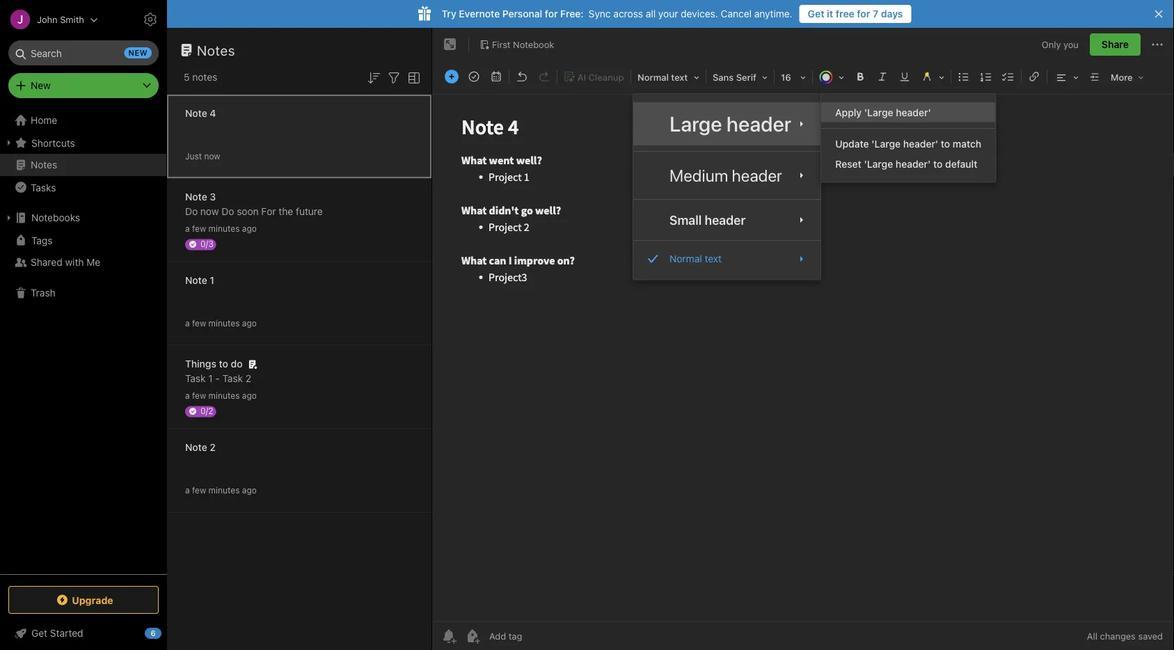 Task type: locate. For each thing, give the bounding box(es) containing it.
2 vertical spatial to
[[219, 358, 228, 370]]

1 vertical spatial 'large
[[872, 138, 901, 150]]

[object object] field up the normal text link
[[634, 206, 821, 235]]

note window element
[[432, 28, 1175, 650]]

6
[[151, 629, 156, 638]]

0 horizontal spatial do
[[185, 206, 198, 217]]

medium header
[[670, 166, 783, 185]]

reset
[[836, 158, 862, 170]]

match
[[953, 138, 982, 150]]

0 horizontal spatial for
[[545, 8, 558, 19]]

home link
[[0, 109, 167, 132]]

2 vertical spatial header'
[[896, 158, 931, 170]]

0/3
[[201, 239, 214, 249]]

normal text up large
[[638, 72, 688, 83]]

1 vertical spatial header'
[[904, 138, 939, 150]]

2 note from the top
[[185, 191, 207, 203]]

to for default
[[934, 158, 943, 170]]

to for match
[[941, 138, 951, 150]]

'large for reset
[[865, 158, 894, 170]]

'large right reset
[[865, 158, 894, 170]]

tree
[[0, 109, 167, 574]]

3 minutes from the top
[[209, 391, 240, 401]]

header' for match
[[904, 138, 939, 150]]

0 horizontal spatial normal
[[638, 72, 669, 83]]

1 horizontal spatial 2
[[246, 373, 252, 384]]

1 vertical spatial to
[[934, 158, 943, 170]]

numbered list image
[[977, 67, 997, 86]]

tree containing home
[[0, 109, 167, 574]]

0 horizontal spatial text
[[672, 72, 688, 83]]

more actions image
[[1150, 36, 1167, 53]]

just now
[[185, 151, 220, 161]]

3 ago from the top
[[242, 391, 257, 401]]

note left 4
[[185, 108, 207, 119]]

0 vertical spatial header'
[[897, 107, 932, 118]]

1 horizontal spatial for
[[858, 8, 871, 19]]

normal text down small
[[670, 253, 722, 264]]

1 dropdown list menu from the left
[[634, 102, 821, 271]]

medium
[[670, 166, 729, 185]]

a down note 2 at the left bottom
[[185, 486, 190, 496]]

2 minutes from the top
[[209, 319, 240, 328]]

notes
[[192, 71, 217, 83]]

task down things
[[185, 373, 206, 384]]

for left 7 at the right top
[[858, 8, 871, 19]]

1 vertical spatial notes
[[31, 159, 57, 171]]

1 vertical spatial 1
[[208, 373, 213, 384]]

text left sans
[[672, 72, 688, 83]]

Search text field
[[18, 40, 149, 65]]

1 do from the left
[[185, 206, 198, 217]]

to left "default"
[[934, 158, 943, 170]]

john
[[37, 14, 58, 25]]

3 a few minutes ago from the top
[[185, 391, 257, 401]]

now for do
[[201, 206, 219, 217]]

1 horizontal spatial text
[[705, 253, 722, 264]]

minutes down note 2 at the left bottom
[[209, 486, 240, 496]]

calendar event image
[[487, 67, 506, 86]]

note
[[185, 108, 207, 119], [185, 191, 207, 203], [185, 275, 207, 286], [185, 442, 207, 453]]

'large up reset 'large header' to default
[[872, 138, 901, 150]]

1 few from the top
[[192, 224, 206, 234]]

0 vertical spatial normal
[[638, 72, 669, 83]]

2 do from the left
[[222, 206, 234, 217]]

to inside "link"
[[934, 158, 943, 170]]

a few minutes ago down note 2 at the left bottom
[[185, 486, 257, 496]]

1 vertical spatial now
[[201, 206, 219, 217]]

now right just
[[204, 151, 220, 161]]

'large right apply
[[865, 107, 894, 118]]

minutes up things to do
[[209, 319, 240, 328]]

note for note 3
[[185, 191, 207, 203]]

a few minutes ago
[[185, 224, 257, 234], [185, 319, 257, 328], [185, 391, 257, 401], [185, 486, 257, 496]]

with
[[65, 257, 84, 268]]

1 vertical spatial text
[[705, 253, 722, 264]]

2 [object object] field from the top
[[634, 206, 821, 235]]

get for get it free for 7 days
[[808, 8, 825, 19]]

header inside large header link
[[727, 111, 792, 136]]

notes up notes
[[197, 42, 235, 58]]

1 vertical spatial get
[[31, 628, 47, 639]]

note down 0/3
[[185, 275, 207, 286]]

header up the normal text link
[[705, 213, 746, 228]]

get started
[[31, 628, 83, 639]]

Font size field
[[777, 67, 811, 87]]

4 note from the top
[[185, 442, 207, 453]]

0 vertical spatial 'large
[[865, 107, 894, 118]]

header down serif
[[727, 111, 792, 136]]

get inside button
[[808, 8, 825, 19]]

1 left -
[[208, 373, 213, 384]]

text down small header
[[705, 253, 722, 264]]

1 task from the left
[[185, 373, 206, 384]]

1 vertical spatial normal
[[670, 253, 702, 264]]

do
[[185, 206, 198, 217], [222, 206, 234, 217]]

now
[[204, 151, 220, 161], [201, 206, 219, 217]]

notebooks link
[[0, 207, 166, 229]]

do down note 3
[[185, 206, 198, 217]]

a
[[185, 224, 190, 234], [185, 319, 190, 328], [185, 391, 190, 401], [185, 486, 190, 496]]

days
[[882, 8, 904, 19]]

2 vertical spatial header
[[705, 213, 746, 228]]

add tag image
[[465, 628, 481, 645]]

2 ago from the top
[[242, 319, 257, 328]]

1 horizontal spatial task
[[223, 373, 243, 384]]

update
[[836, 138, 869, 150]]

2 vertical spatial 'large
[[865, 158, 894, 170]]

[object Object] field
[[634, 102, 821, 146]]

dropdown list menu containing large header
[[634, 102, 821, 271]]

normal text
[[638, 72, 688, 83], [670, 253, 722, 264]]

header
[[727, 111, 792, 136], [732, 166, 783, 185], [705, 213, 746, 228]]

header inside small header link
[[705, 213, 746, 228]]

'large for apply
[[865, 107, 894, 118]]

2 a few minutes ago from the top
[[185, 319, 257, 328]]

header' inside update 'large header' to match link
[[904, 138, 939, 150]]

to left do
[[219, 358, 228, 370]]

to
[[941, 138, 951, 150], [934, 158, 943, 170], [219, 358, 228, 370]]

'large inside menu item
[[865, 107, 894, 118]]

few up 0/2
[[192, 391, 206, 401]]

1 horizontal spatial normal
[[670, 253, 702, 264]]

share button
[[1091, 33, 1141, 56]]

2 a from the top
[[185, 319, 190, 328]]

a down note 3
[[185, 224, 190, 234]]

things to do
[[185, 358, 243, 370]]

0 vertical spatial normal text
[[638, 72, 688, 83]]

to left 'match' on the top right
[[941, 138, 951, 150]]

0 vertical spatial [object object] field
[[634, 157, 821, 194]]

dropdown list menu
[[634, 102, 821, 271], [822, 102, 996, 174]]

header for small header
[[705, 213, 746, 228]]

1 horizontal spatial do
[[222, 206, 234, 217]]

task
[[185, 373, 206, 384], [223, 373, 243, 384]]

note left 3
[[185, 191, 207, 203]]

a few minutes ago up 0/3
[[185, 224, 257, 234]]

1 for from the left
[[545, 8, 558, 19]]

try evernote personal for free: sync across all your devices. cancel anytime.
[[442, 8, 793, 19]]

header inside "medium header" link
[[732, 166, 783, 185]]

notes link
[[0, 154, 166, 176]]

small
[[670, 213, 702, 228]]

3 note from the top
[[185, 275, 207, 286]]

1 ago from the top
[[242, 224, 257, 234]]

2 dropdown list menu from the left
[[822, 102, 996, 174]]

update 'large header' to match link
[[822, 134, 996, 154]]

for left the free:
[[545, 8, 558, 19]]

1 horizontal spatial get
[[808, 8, 825, 19]]

trash link
[[0, 282, 166, 304]]

normal text link
[[634, 247, 821, 271]]

-
[[215, 373, 220, 384]]

do left soon
[[222, 206, 234, 217]]

2 down 0/2
[[210, 442, 216, 453]]

future
[[296, 206, 323, 217]]

1 vertical spatial header
[[732, 166, 783, 185]]

header' down "update 'large header' to match"
[[896, 158, 931, 170]]

get inside the help and learning task checklist field
[[31, 628, 47, 639]]

do
[[231, 358, 243, 370]]

1 down 0/3
[[210, 275, 214, 286]]

header'
[[897, 107, 932, 118], [904, 138, 939, 150], [896, 158, 931, 170]]

note for note 1
[[185, 275, 207, 286]]

4 minutes from the top
[[209, 486, 240, 496]]

now down 3
[[201, 206, 219, 217]]

header for large header
[[727, 111, 792, 136]]

normal down small
[[670, 253, 702, 264]]

checklist image
[[999, 67, 1019, 86]]

2 right -
[[246, 373, 252, 384]]

0 horizontal spatial 2
[[210, 442, 216, 453]]

large header
[[670, 111, 792, 136]]

header up small header link
[[732, 166, 783, 185]]

5
[[184, 71, 190, 83]]

[object Object] field
[[634, 157, 821, 194], [634, 206, 821, 235]]

1 vertical spatial normal text
[[670, 253, 722, 264]]

for
[[261, 206, 276, 217]]

anytime.
[[755, 8, 793, 19]]

'large inside "link"
[[865, 158, 894, 170]]

few up 0/3
[[192, 224, 206, 234]]

4 a few minutes ago from the top
[[185, 486, 257, 496]]

underline image
[[896, 67, 915, 86]]

evernote
[[459, 8, 500, 19]]

john smith
[[37, 14, 84, 25]]

a down things
[[185, 391, 190, 401]]

0 horizontal spatial dropdown list menu
[[634, 102, 821, 271]]

for
[[545, 8, 558, 19], [858, 8, 871, 19]]

0 vertical spatial header
[[727, 111, 792, 136]]

for inside button
[[858, 8, 871, 19]]

2 for from the left
[[858, 8, 871, 19]]

[object object] field up small header link
[[634, 157, 821, 194]]

expand note image
[[442, 36, 459, 53]]

expand notebooks image
[[3, 212, 15, 224]]

upgrade button
[[8, 586, 159, 614]]

few up things
[[192, 319, 206, 328]]

header' inside the reset 'large header' to default "link"
[[896, 158, 931, 170]]

a few minutes ago down task 1 - task 2
[[185, 391, 257, 401]]

note 4
[[185, 108, 216, 119]]

minutes down task 1 - task 2
[[209, 391, 240, 401]]

[object object] field containing medium header
[[634, 157, 821, 194]]

0 horizontal spatial get
[[31, 628, 47, 639]]

few
[[192, 224, 206, 234], [192, 319, 206, 328], [192, 391, 206, 401], [192, 486, 206, 496]]

3
[[210, 191, 216, 203]]

task 1 - task 2
[[185, 373, 252, 384]]

header' up the reset 'large header' to default "link"
[[904, 138, 939, 150]]

0 horizontal spatial notes
[[31, 159, 57, 171]]

a up things
[[185, 319, 190, 328]]

normal
[[638, 72, 669, 83], [670, 253, 702, 264]]

1
[[210, 275, 214, 286], [208, 373, 213, 384]]

note down 0/2
[[185, 442, 207, 453]]

0 vertical spatial 1
[[210, 275, 214, 286]]

minutes up 0/3
[[209, 224, 240, 234]]

task down do
[[223, 373, 243, 384]]

notes up tasks
[[31, 159, 57, 171]]

a few minutes ago up things to do
[[185, 319, 257, 328]]

get left started
[[31, 628, 47, 639]]

just
[[185, 151, 202, 161]]

2 few from the top
[[192, 319, 206, 328]]

0 vertical spatial 2
[[246, 373, 252, 384]]

4 ago from the top
[[242, 486, 257, 496]]

0 vertical spatial to
[[941, 138, 951, 150]]

3 a from the top
[[185, 391, 190, 401]]

devices.
[[681, 8, 719, 19]]

header' up update 'large header' to match link
[[897, 107, 932, 118]]

1 [object object] field from the top
[[634, 157, 821, 194]]

reset 'large header' to default link
[[822, 154, 996, 174]]

first notebook
[[492, 39, 555, 50]]

1 note from the top
[[185, 108, 207, 119]]

tasks button
[[0, 176, 166, 198]]

0 horizontal spatial task
[[185, 373, 206, 384]]

16
[[781, 72, 792, 83]]

4 a from the top
[[185, 486, 190, 496]]

shortcuts button
[[0, 132, 166, 154]]

0 vertical spatial now
[[204, 151, 220, 161]]

insert link image
[[1025, 67, 1045, 86]]

1 horizontal spatial dropdown list menu
[[822, 102, 996, 174]]

normal text inside field
[[670, 253, 722, 264]]

normal down all
[[638, 72, 669, 83]]

minutes
[[209, 224, 240, 234], [209, 319, 240, 328], [209, 391, 240, 401], [209, 486, 240, 496]]

0 vertical spatial text
[[672, 72, 688, 83]]

[object Object] field
[[634, 247, 821, 271]]

Account field
[[0, 6, 98, 33]]

few down note 2 at the left bottom
[[192, 486, 206, 496]]

only you
[[1042, 39, 1079, 50]]

get left it
[[808, 8, 825, 19]]

cancel
[[721, 8, 752, 19]]

1 vertical spatial [object object] field
[[634, 206, 821, 235]]

1 for task
[[208, 373, 213, 384]]

0 vertical spatial get
[[808, 8, 825, 19]]

4
[[210, 108, 216, 119]]

upgrade
[[72, 595, 113, 606]]

1 horizontal spatial notes
[[197, 42, 235, 58]]



Task type: describe. For each thing, give the bounding box(es) containing it.
sync
[[589, 8, 611, 19]]

for for 7
[[858, 8, 871, 19]]

2 task from the left
[[223, 373, 243, 384]]

default
[[946, 158, 978, 170]]

text inside heading level 'field'
[[672, 72, 688, 83]]

small header link
[[634, 206, 821, 235]]

add filters image
[[386, 69, 403, 86]]

1 for note
[[210, 275, 214, 286]]

shared
[[31, 257, 62, 268]]

update 'large header' to match
[[836, 138, 982, 150]]

new
[[31, 80, 51, 91]]

Highlight field
[[916, 67, 950, 87]]

4 few from the top
[[192, 486, 206, 496]]

personal
[[503, 8, 543, 19]]

apply
[[836, 107, 862, 118]]

note for note 2
[[185, 442, 207, 453]]

small header
[[670, 213, 746, 228]]

note 1
[[185, 275, 214, 286]]

new search field
[[18, 40, 152, 65]]

header for medium header
[[732, 166, 783, 185]]

try
[[442, 8, 457, 19]]

soon
[[237, 206, 259, 217]]

apply 'large header'
[[836, 107, 932, 118]]

get for get started
[[31, 628, 47, 639]]

home
[[31, 115, 57, 126]]

undo image
[[513, 67, 532, 86]]

header' for default
[[896, 158, 931, 170]]

shared with me link
[[0, 251, 166, 274]]

free
[[836, 8, 855, 19]]

things
[[185, 358, 217, 370]]

the
[[279, 206, 293, 217]]

5 notes
[[184, 71, 217, 83]]

Font color field
[[815, 67, 850, 87]]

settings image
[[142, 11, 159, 28]]

'large for update
[[872, 138, 901, 150]]

Help and Learning task checklist field
[[0, 623, 167, 645]]

note for note 4
[[185, 108, 207, 119]]

sans serif
[[713, 72, 757, 83]]

shortcuts
[[31, 137, 75, 149]]

sans
[[713, 72, 734, 83]]

More actions field
[[1150, 33, 1167, 56]]

Insert field
[[442, 67, 462, 86]]

1 minutes from the top
[[209, 224, 240, 234]]

italic image
[[873, 67, 893, 86]]

tags button
[[0, 229, 166, 251]]

note 2
[[185, 442, 216, 453]]

you
[[1064, 39, 1079, 50]]

normal inside field
[[670, 253, 702, 264]]

0/2
[[201, 406, 213, 416]]

medium header link
[[634, 157, 821, 194]]

only
[[1042, 39, 1062, 50]]

Alignment field
[[1050, 67, 1084, 87]]

1 vertical spatial 2
[[210, 442, 216, 453]]

free:
[[561, 8, 584, 19]]

Note Editor text field
[[432, 95, 1175, 622]]

0 vertical spatial notes
[[197, 42, 235, 58]]

More field
[[1107, 67, 1150, 87]]

new button
[[8, 73, 159, 98]]

changes
[[1101, 631, 1136, 642]]

it
[[827, 8, 834, 19]]

apply 'large header' link
[[822, 102, 996, 122]]

indent image
[[1086, 67, 1105, 86]]

me
[[87, 257, 100, 268]]

large header menu item
[[634, 102, 821, 146]]

share
[[1102, 39, 1130, 50]]

all changes saved
[[1088, 631, 1164, 642]]

now for just
[[204, 151, 220, 161]]

for for free:
[[545, 8, 558, 19]]

large
[[670, 111, 723, 136]]

all
[[646, 8, 656, 19]]

get it free for 7 days
[[808, 8, 904, 19]]

do now do soon for the future
[[185, 206, 323, 217]]

trash
[[31, 287, 56, 299]]

notebook
[[513, 39, 555, 50]]

Add filters field
[[386, 68, 403, 86]]

[object object] field containing small header
[[634, 206, 821, 235]]

first notebook button
[[475, 35, 559, 54]]

smith
[[60, 14, 84, 25]]

apply 'large header' menu item
[[822, 102, 996, 122]]

3 few from the top
[[192, 391, 206, 401]]

serif
[[737, 72, 757, 83]]

bulleted list image
[[955, 67, 974, 86]]

notebooks
[[31, 212, 80, 224]]

new
[[129, 48, 148, 57]]

Heading level field
[[633, 67, 705, 87]]

dropdown list menu containing apply 'large header'
[[822, 102, 996, 174]]

View options field
[[403, 68, 423, 86]]

note 3
[[185, 191, 216, 203]]

more
[[1111, 72, 1134, 83]]

started
[[50, 628, 83, 639]]

get it free for 7 days button
[[800, 5, 912, 23]]

add a reminder image
[[441, 628, 458, 645]]

all
[[1088, 631, 1098, 642]]

1 a from the top
[[185, 224, 190, 234]]

normal inside heading level 'field'
[[638, 72, 669, 83]]

7
[[873, 8, 879, 19]]

saved
[[1139, 631, 1164, 642]]

1 a few minutes ago from the top
[[185, 224, 257, 234]]

across
[[614, 8, 643, 19]]

task image
[[465, 67, 484, 86]]

reset 'large header' to default
[[836, 158, 978, 170]]

Font family field
[[708, 67, 773, 87]]

Sort options field
[[366, 68, 382, 86]]

your
[[659, 8, 679, 19]]

first
[[492, 39, 511, 50]]

large header link
[[634, 102, 821, 146]]

normal text inside heading level 'field'
[[638, 72, 688, 83]]

Add tag field
[[488, 631, 593, 642]]

header' inside apply 'large header' link
[[897, 107, 932, 118]]

bold image
[[851, 67, 871, 86]]

click to collapse image
[[162, 625, 172, 641]]

text inside field
[[705, 253, 722, 264]]



Task type: vqa. For each thing, say whether or not it's contained in the screenshot.
info
no



